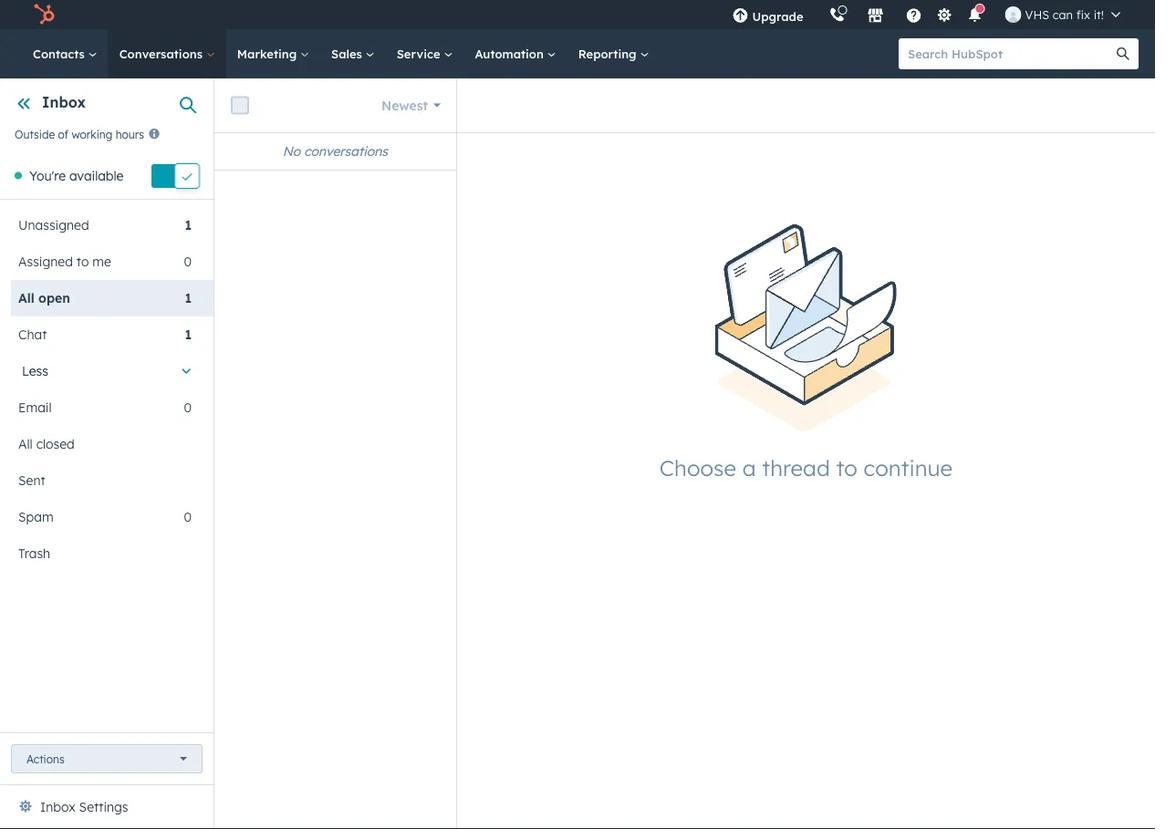 Task type: locate. For each thing, give the bounding box(es) containing it.
available
[[69, 168, 124, 184]]

0 horizontal spatial to
[[76, 254, 89, 269]]

all inside button
[[18, 436, 33, 452]]

newest button
[[369, 87, 452, 124]]

1 vertical spatial 0
[[184, 399, 192, 415]]

search image
[[1117, 47, 1130, 60]]

2 all from the top
[[18, 436, 33, 452]]

all for all open
[[18, 290, 34, 306]]

2 vertical spatial 1
[[185, 326, 192, 342]]

outside
[[15, 127, 55, 141]]

inbox settings link
[[40, 797, 128, 818]]

terry turtle image
[[1005, 6, 1021, 23]]

1 1 from the top
[[185, 217, 192, 233]]

notifications button
[[959, 0, 990, 29]]

inbox up of
[[42, 93, 86, 111]]

1 0 from the top
[[184, 254, 192, 269]]

all left closed
[[18, 436, 33, 452]]

inbox
[[42, 93, 86, 111], [40, 799, 75, 815]]

all
[[18, 290, 34, 306], [18, 436, 33, 452]]

trash
[[18, 545, 50, 561]]

contacts
[[33, 46, 88, 61]]

all closed
[[18, 436, 75, 452]]

actions button
[[11, 745, 203, 774]]

no
[[283, 143, 300, 159]]

you're available image
[[15, 172, 22, 179]]

thread
[[762, 454, 830, 481]]

1 vertical spatial 1
[[185, 290, 192, 306]]

1 vertical spatial inbox
[[40, 799, 75, 815]]

working
[[72, 127, 113, 141]]

unassigned
[[18, 217, 89, 233]]

inbox left settings
[[40, 799, 75, 815]]

email
[[18, 399, 52, 415]]

menu item
[[816, 0, 820, 29]]

assigned to me
[[18, 254, 111, 269]]

to right thread
[[836, 454, 858, 481]]

0 vertical spatial 1
[[185, 217, 192, 233]]

sales link
[[320, 29, 386, 78]]

0 for assigned to me
[[184, 254, 192, 269]]

me
[[92, 254, 111, 269]]

sales
[[331, 46, 366, 61]]

1
[[185, 217, 192, 233], [185, 290, 192, 306], [185, 326, 192, 342]]

1 horizontal spatial to
[[836, 454, 858, 481]]

service link
[[386, 29, 464, 78]]

1 all from the top
[[18, 290, 34, 306]]

0 vertical spatial inbox
[[42, 93, 86, 111]]

to
[[76, 254, 89, 269], [836, 454, 858, 481]]

conversations
[[304, 143, 388, 159]]

hours
[[116, 127, 144, 141]]

2 0 from the top
[[184, 399, 192, 415]]

assigned
[[18, 254, 73, 269]]

automation link
[[464, 29, 567, 78]]

menu
[[719, 0, 1133, 29]]

choose a thread to continue main content
[[214, 78, 1155, 829]]

help image
[[906, 8, 922, 25]]

inbox inside inbox settings link
[[40, 799, 75, 815]]

1 vertical spatial all
[[18, 436, 33, 452]]

reporting link
[[567, 29, 660, 78]]

notifications image
[[967, 8, 983, 25]]

all closed button
[[11, 426, 192, 462]]

2 vertical spatial 0
[[184, 509, 192, 525]]

inbox for inbox
[[42, 93, 86, 111]]

sent button
[[11, 462, 192, 499]]

marketing
[[237, 46, 300, 61]]

0 for email
[[184, 399, 192, 415]]

all left "open"
[[18, 290, 34, 306]]

0 vertical spatial to
[[76, 254, 89, 269]]

choose
[[660, 454, 736, 481]]

menu containing vhs can fix it!
[[719, 0, 1133, 29]]

inbox settings
[[40, 799, 128, 815]]

0 vertical spatial all
[[18, 290, 34, 306]]

can
[[1053, 7, 1073, 22]]

1 for all open
[[185, 290, 192, 306]]

closed
[[36, 436, 75, 452]]

fix
[[1076, 7, 1090, 22]]

all for all closed
[[18, 436, 33, 452]]

hubspot image
[[33, 4, 55, 26]]

no conversations
[[283, 143, 388, 159]]

3 1 from the top
[[185, 326, 192, 342]]

0 vertical spatial 0
[[184, 254, 192, 269]]

1 vertical spatial to
[[836, 454, 858, 481]]

to left me
[[76, 254, 89, 269]]

help button
[[898, 0, 929, 29]]

trash button
[[11, 535, 192, 572]]

0
[[184, 254, 192, 269], [184, 399, 192, 415], [184, 509, 192, 525]]

vhs
[[1025, 7, 1049, 22]]

3 0 from the top
[[184, 509, 192, 525]]

2 1 from the top
[[185, 290, 192, 306]]

chat
[[18, 326, 47, 342]]

calling icon image
[[829, 7, 845, 23]]



Task type: describe. For each thing, give the bounding box(es) containing it.
continue
[[864, 454, 953, 481]]

upgrade image
[[732, 8, 749, 25]]

marketing link
[[226, 29, 320, 78]]

less
[[22, 363, 48, 379]]

service
[[397, 46, 444, 61]]

spam
[[18, 509, 54, 525]]

settings image
[[936, 8, 953, 24]]

upgrade
[[752, 9, 803, 24]]

conversations link
[[108, 29, 226, 78]]

actions
[[26, 752, 64, 766]]

automation
[[475, 46, 547, 61]]

you're
[[29, 168, 66, 184]]

it!
[[1094, 7, 1104, 22]]

to inside main content
[[836, 454, 858, 481]]

search button
[[1108, 38, 1139, 69]]

a
[[742, 454, 756, 481]]

outside of working hours
[[15, 127, 144, 141]]

calling icon button
[[822, 3, 853, 27]]

open
[[38, 290, 70, 306]]

choose a thread to continue
[[660, 454, 953, 481]]

1 for chat
[[185, 326, 192, 342]]

0 for spam
[[184, 509, 192, 525]]

newest
[[381, 97, 428, 113]]

contacts link
[[22, 29, 108, 78]]

vhs can fix it! button
[[994, 0, 1131, 29]]

Search HubSpot search field
[[899, 38, 1122, 69]]

settings
[[79, 799, 128, 815]]

inbox for inbox settings
[[40, 799, 75, 815]]

settings link
[[933, 5, 956, 24]]

all open
[[18, 290, 70, 306]]

marketplaces image
[[867, 8, 884, 25]]

hubspot link
[[22, 4, 68, 26]]

vhs can fix it!
[[1025, 7, 1104, 22]]

1 for unassigned
[[185, 217, 192, 233]]

sent
[[18, 472, 45, 488]]

reporting
[[578, 46, 640, 61]]

marketplaces button
[[856, 0, 895, 29]]

conversations
[[119, 46, 206, 61]]

of
[[58, 127, 69, 141]]

you're available
[[29, 168, 124, 184]]



Task type: vqa. For each thing, say whether or not it's contained in the screenshot.
THE ALL CLOSED
yes



